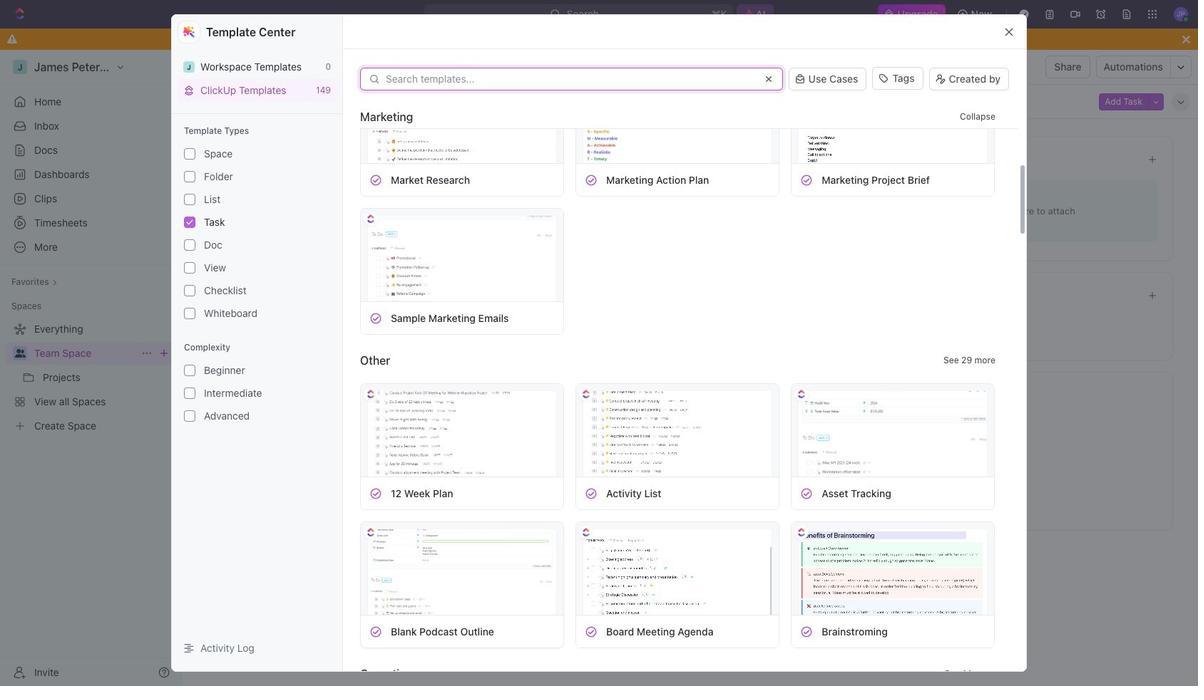 Task type: vqa. For each thing, say whether or not it's contained in the screenshot.
The Task Template element
yes



Task type: describe. For each thing, give the bounding box(es) containing it.
no most used docs image
[[658, 169, 715, 226]]

sidebar navigation
[[0, 50, 182, 687]]



Task type: locate. For each thing, give the bounding box(es) containing it.
user group image
[[195, 63, 204, 71]]

user group image
[[15, 349, 25, 358]]

Search templates... text field
[[386, 73, 754, 85]]

tree
[[6, 318, 175, 438]]

james peterson's workspace, , element
[[183, 61, 195, 72]]

task template element
[[369, 174, 382, 187], [585, 174, 598, 187], [800, 174, 813, 187], [369, 312, 382, 325], [369, 488, 382, 500], [585, 488, 598, 500], [800, 488, 813, 500], [369, 626, 382, 639], [585, 626, 598, 639], [800, 626, 813, 639]]

None checkbox
[[184, 171, 195, 183], [184, 240, 195, 251], [184, 308, 195, 320], [184, 365, 195, 377], [184, 388, 195, 399], [184, 411, 195, 422], [184, 171, 195, 183], [184, 240, 195, 251], [184, 308, 195, 320], [184, 365, 195, 377], [184, 388, 195, 399], [184, 411, 195, 422]]

task template image
[[585, 174, 598, 187], [369, 312, 382, 325], [369, 488, 382, 500], [585, 488, 598, 500], [369, 626, 382, 639], [585, 626, 598, 639], [800, 626, 813, 639]]

None checkbox
[[184, 148, 195, 160], [184, 194, 195, 205], [184, 217, 195, 228], [184, 262, 195, 274], [184, 285, 195, 297], [184, 148, 195, 160], [184, 194, 195, 205], [184, 217, 195, 228], [184, 262, 195, 274], [184, 285, 195, 297]]

task template image
[[369, 174, 382, 187], [800, 174, 813, 187], [800, 488, 813, 500]]

no lists icon. image
[[658, 407, 715, 464]]

tree inside sidebar navigation
[[6, 318, 175, 438]]



